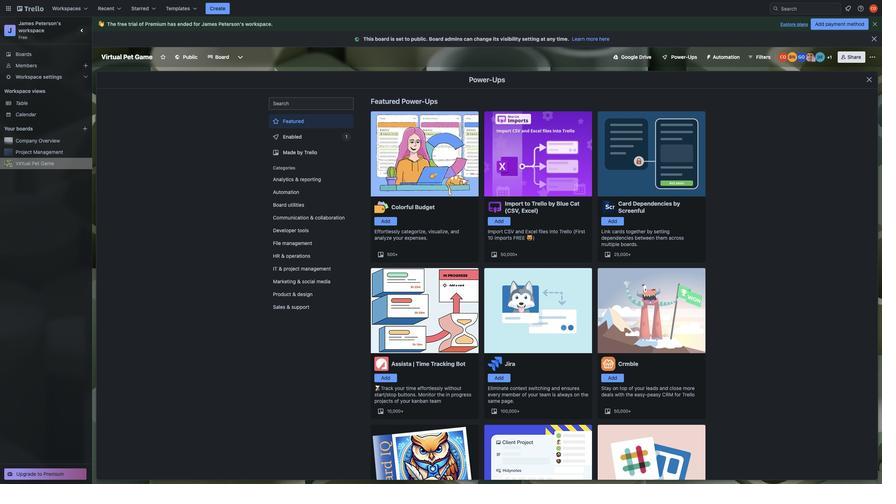 Task type: locate. For each thing, give the bounding box(es) containing it.
has
[[168, 21, 176, 27]]

0 horizontal spatial 50,000 +
[[501, 252, 518, 257]]

1 horizontal spatial peterson's
[[218, 21, 244, 27]]

pet
[[123, 53, 133, 61], [32, 160, 39, 166]]

peterson's inside banner
[[218, 21, 244, 27]]

of inside eliminate context switching and ensures every member of your team is always on the same page.
[[522, 392, 527, 398]]

into
[[550, 228, 558, 234]]

add for assista | time tracking bot
[[381, 375, 390, 381]]

together
[[626, 228, 646, 234]]

for down close
[[675, 392, 681, 398]]

workspaces
[[52, 5, 81, 11]]

virtual down the
[[101, 53, 122, 61]]

1 vertical spatial virtual
[[16, 160, 30, 166]]

0 vertical spatial premium
[[145, 21, 166, 27]]

automation inside button
[[713, 54, 740, 60]]

the left in at the bottom right
[[437, 392, 445, 398]]

enabled
[[283, 134, 302, 140]]

0 horizontal spatial christina overa (christinaovera) image
[[778, 52, 788, 62]]

peterson's down back to home image
[[35, 20, 61, 26]]

board right public. on the top left of page
[[429, 36, 444, 42]]

0 horizontal spatial 1
[[346, 134, 348, 139]]

your up the easy-
[[635, 385, 645, 391]]

virtual pet game down free
[[101, 53, 153, 61]]

Search field
[[779, 3, 841, 14]]

0 horizontal spatial pet
[[32, 160, 39, 166]]

boards
[[16, 126, 33, 132]]

star or unstar board image
[[160, 54, 166, 60]]

+ for card dependencies by screenful
[[629, 252, 631, 257]]

50,000 + down with
[[614, 409, 631, 414]]

by inside card dependencies by screenful
[[674, 200, 680, 207]]

1 horizontal spatial board
[[273, 202, 287, 208]]

0 vertical spatial power-ups
[[672, 54, 698, 60]]

file management
[[273, 240, 312, 246]]

+ for crmble
[[629, 409, 631, 414]]

christina overa (christinaovera) image
[[870, 4, 878, 13], [778, 52, 788, 62]]

⌛track your time effortlessly without start/stop buttons.  monitor the in progress projects of your kanban team
[[375, 385, 472, 404]]

2 vertical spatial power-
[[402, 97, 425, 105]]

add up stay
[[608, 375, 617, 381]]

sm image
[[354, 36, 364, 43], [703, 51, 713, 61]]

stay on top of your leads and close more deals with the easy-peasy crm for trello
[[602, 385, 695, 398]]

0 vertical spatial featured
[[371, 97, 400, 105]]

boards.
[[621, 241, 638, 247]]

peasy
[[648, 392, 661, 398]]

add button up stay
[[602, 374, 624, 382]]

& for marketing
[[297, 278, 301, 284]]

excel)
[[522, 207, 539, 214]]

⌛track
[[375, 385, 394, 391]]

0 horizontal spatial workspace
[[18, 27, 44, 33]]

10
[[488, 235, 493, 241]]

+ for import to trello by blue cat (csv, excel)
[[515, 252, 518, 257]]

50,000 down imports
[[501, 252, 515, 257]]

members
[[16, 62, 37, 68]]

overview
[[39, 138, 60, 144]]

the down top
[[626, 392, 633, 398]]

share button
[[838, 51, 866, 63]]

automation link
[[269, 187, 354, 198]]

100,000
[[501, 409, 517, 414]]

1 horizontal spatial on
[[613, 385, 619, 391]]

without
[[445, 385, 462, 391]]

0 vertical spatial game
[[135, 53, 153, 61]]

add button
[[375, 217, 397, 226], [488, 217, 511, 226], [602, 217, 624, 226], [375, 374, 397, 382], [488, 374, 511, 382], [602, 374, 624, 382]]

workspace inside workspace settings popup button
[[16, 74, 42, 80]]

your up buttons.
[[395, 385, 405, 391]]

0 vertical spatial for
[[194, 21, 200, 27]]

to for upgrade to premium
[[38, 471, 42, 477]]

more
[[587, 36, 598, 42], [683, 385, 695, 391]]

project
[[284, 266, 300, 272]]

christina overa (christinaovera) image right open information menu icon
[[870, 4, 878, 13]]

0 horizontal spatial sm image
[[354, 36, 364, 43]]

utilities
[[288, 202, 304, 208]]

customize views image
[[237, 54, 244, 61]]

& for communication
[[310, 215, 314, 221]]

show menu image
[[869, 54, 876, 61]]

christina overa (christinaovera) image left the gary orlando (garyorlando) icon
[[778, 52, 788, 62]]

featured link
[[269, 114, 354, 128]]

1 horizontal spatial setting
[[654, 228, 670, 234]]

0 horizontal spatial virtual pet game
[[16, 160, 54, 166]]

board for board
[[215, 54, 229, 60]]

featured for featured
[[283, 118, 304, 124]]

add button up ⌛track at the bottom left of the page
[[375, 374, 397, 382]]

blue
[[557, 200, 569, 207]]

workspace navigation collapse icon image
[[77, 26, 87, 35]]

trello up excel)
[[532, 200, 547, 207]]

starred
[[131, 5, 149, 11]]

add button up cards
[[602, 217, 624, 226]]

wave image
[[98, 21, 104, 27]]

+ down stay on top of your leads and close more deals with the easy-peasy crm for trello
[[629, 409, 631, 414]]

management down hr & operations link
[[301, 266, 331, 272]]

0 horizontal spatial 50,000
[[501, 252, 515, 257]]

0 horizontal spatial team
[[430, 398, 441, 404]]

dependencies
[[633, 200, 672, 207]]

and right visualize,
[[451, 228, 459, 234]]

game left star or unstar board 'image'
[[135, 53, 153, 61]]

of down context
[[522, 392, 527, 398]]

50,000 + for crmble
[[614, 409, 631, 414]]

Board name text field
[[98, 51, 156, 63]]

add up eliminate
[[495, 375, 504, 381]]

power-
[[672, 54, 688, 60], [469, 76, 492, 84], [402, 97, 425, 105]]

& right sales
[[287, 304, 290, 310]]

& right analytics
[[295, 176, 299, 182]]

1 horizontal spatial sm image
[[703, 51, 713, 61]]

to right 'set' on the left top of the page
[[405, 36, 410, 42]]

upgrade to premium
[[16, 471, 64, 477]]

analytics
[[273, 176, 294, 182]]

import up (csv,
[[505, 200, 524, 207]]

for right ended
[[194, 21, 200, 27]]

more inside stay on top of your leads and close more deals with the easy-peasy crm for trello
[[683, 385, 695, 391]]

0 vertical spatial workspace
[[16, 74, 42, 80]]

0 vertical spatial 50,000
[[501, 252, 515, 257]]

0 horizontal spatial to
[[38, 471, 42, 477]]

0 vertical spatial is
[[391, 36, 395, 42]]

game down management
[[41, 160, 54, 166]]

+ for assista | time tracking bot
[[401, 409, 404, 414]]

1 vertical spatial on
[[574, 392, 580, 398]]

power- inside button
[[672, 54, 688, 60]]

& left the social
[[297, 278, 301, 284]]

0 vertical spatial automation
[[713, 54, 740, 60]]

1 horizontal spatial pet
[[123, 53, 133, 61]]

1 vertical spatial power-
[[469, 76, 492, 84]]

& left the design
[[293, 291, 296, 297]]

1 vertical spatial christina overa (christinaovera) image
[[778, 52, 788, 62]]

upgrade
[[16, 471, 36, 477]]

1 horizontal spatial for
[[675, 392, 681, 398]]

your
[[393, 235, 403, 241], [395, 385, 405, 391], [635, 385, 645, 391], [528, 392, 538, 398], [400, 398, 411, 404]]

0 horizontal spatial automation
[[273, 189, 299, 195]]

every
[[488, 392, 501, 398]]

+ down buttons.
[[401, 409, 404, 414]]

assista
[[392, 361, 412, 367]]

+ down member
[[517, 409, 520, 414]]

add up cards
[[608, 218, 617, 224]]

1 vertical spatial ups
[[492, 76, 505, 84]]

between
[[635, 235, 655, 241]]

workspace settings button
[[0, 71, 92, 83]]

workspace inside the james peterson's workspace free
[[18, 27, 44, 33]]

this member is an admin of this board. image
[[812, 59, 816, 62]]

j link
[[4, 25, 16, 36]]

management up the operations
[[282, 240, 312, 246]]

0 vertical spatial more
[[587, 36, 598, 42]]

virtual down project
[[16, 160, 30, 166]]

0 vertical spatial board
[[429, 36, 444, 42]]

to inside 'import to trello by blue cat (csv, excel)'
[[525, 200, 531, 207]]

payment
[[826, 21, 846, 27]]

communication & collaboration link
[[269, 212, 354, 223]]

the
[[437, 392, 445, 398], [581, 392, 589, 398], [626, 392, 633, 398]]

1 vertical spatial pet
[[32, 160, 39, 166]]

on up with
[[613, 385, 619, 391]]

add up imports
[[495, 218, 504, 224]]

link
[[602, 228, 611, 234]]

add for crmble
[[608, 375, 617, 381]]

made
[[283, 149, 296, 155]]

0 vertical spatial power-
[[672, 54, 688, 60]]

and inside effortlessly categorize, visualize, and analyze your expenses.
[[451, 228, 459, 234]]

is left always
[[552, 392, 556, 398]]

automation left filters button
[[713, 54, 740, 60]]

1 vertical spatial to
[[525, 200, 531, 207]]

workspace for workspace settings
[[16, 74, 42, 80]]

1 horizontal spatial more
[[683, 385, 695, 391]]

pet down trial
[[123, 53, 133, 61]]

on down ensures at the right of the page
[[574, 392, 580, 398]]

virtual pet game down project management
[[16, 160, 54, 166]]

0 horizontal spatial james
[[18, 20, 34, 26]]

import
[[505, 200, 524, 207], [488, 228, 503, 234]]

import for import csv and excel files into trello (first 10 imports free 😻)
[[488, 228, 503, 234]]

by up between
[[647, 228, 653, 234]]

1 vertical spatial featured
[[283, 118, 304, 124]]

1 horizontal spatial 50,000 +
[[614, 409, 631, 414]]

& right it on the left
[[279, 266, 282, 272]]

1 horizontal spatial workspace
[[245, 21, 271, 27]]

james up "free"
[[18, 20, 34, 26]]

add up ⌛track at the bottom left of the page
[[381, 375, 390, 381]]

add up effortlessly
[[381, 218, 390, 224]]

by
[[297, 149, 303, 155], [549, 200, 555, 207], [674, 200, 680, 207], [647, 228, 653, 234]]

open information menu image
[[858, 5, 865, 12]]

add button up eliminate
[[488, 374, 511, 382]]

workspace down members
[[16, 74, 42, 80]]

is left 'set' on the left top of the page
[[391, 36, 395, 42]]

james peterson (jamespeterson93) image
[[806, 52, 816, 62]]

2 the from the left
[[581, 392, 589, 398]]

& for analytics
[[295, 176, 299, 182]]

your inside effortlessly categorize, visualize, and analyze your expenses.
[[393, 235, 403, 241]]

+ 1
[[827, 55, 832, 60]]

50,000 for crmble
[[614, 409, 629, 414]]

import inside 'import to trello by blue cat (csv, excel)'
[[505, 200, 524, 207]]

calendar
[[16, 111, 36, 117]]

25,000 +
[[614, 252, 631, 257]]

0 vertical spatial to
[[405, 36, 410, 42]]

james peterson's workspace link
[[18, 20, 62, 33]]

team down switching
[[540, 392, 551, 398]]

sm image right "power-ups" button
[[703, 51, 713, 61]]

dependencies
[[602, 235, 634, 241]]

1 vertical spatial more
[[683, 385, 695, 391]]

hr & operations link
[[269, 250, 354, 262]]

import inside import csv and excel files into trello (first 10 imports free 😻)
[[488, 228, 503, 234]]

+ down the boards.
[[629, 252, 631, 257]]

team down monitor
[[430, 398, 441, 404]]

the inside stay on top of your leads and close more deals with the easy-peasy crm for trello
[[626, 392, 633, 398]]

1 horizontal spatial virtual pet game
[[101, 53, 153, 61]]

50,000 down with
[[614, 409, 629, 414]]

50,000
[[501, 252, 515, 257], [614, 409, 629, 414]]

0 horizontal spatial peterson's
[[35, 20, 61, 26]]

add
[[816, 21, 825, 27], [381, 218, 390, 224], [495, 218, 504, 224], [608, 218, 617, 224], [381, 375, 390, 381], [495, 375, 504, 381], [608, 375, 617, 381]]

and up always
[[552, 385, 560, 391]]

0 vertical spatial virtual
[[101, 53, 122, 61]]

0 horizontal spatial for
[[194, 21, 200, 27]]

& down board utilities link
[[310, 215, 314, 221]]

board left customize views icon
[[215, 54, 229, 60]]

your
[[4, 126, 15, 132]]

1 the from the left
[[437, 392, 445, 398]]

of right top
[[629, 385, 634, 391]]

0 vertical spatial virtual pet game
[[101, 53, 153, 61]]

to right 'upgrade'
[[38, 471, 42, 477]]

is
[[391, 36, 395, 42], [552, 392, 556, 398]]

primary element
[[0, 0, 882, 17]]

google drive button
[[609, 51, 656, 63]]

1 horizontal spatial ups
[[492, 76, 505, 84]]

with
[[615, 392, 625, 398]]

1 horizontal spatial import
[[505, 200, 524, 207]]

banner
[[92, 17, 882, 31]]

import up '10'
[[488, 228, 503, 234]]

1 horizontal spatial 1
[[830, 55, 832, 60]]

trello right crm
[[683, 392, 695, 398]]

your down switching
[[528, 392, 538, 398]]

cat
[[570, 200, 580, 207]]

0 vertical spatial import
[[505, 200, 524, 207]]

premium right 'upgrade'
[[43, 471, 64, 477]]

1 vertical spatial sm image
[[703, 51, 713, 61]]

file
[[273, 240, 281, 246]]

0 vertical spatial pet
[[123, 53, 133, 61]]

0 horizontal spatial on
[[574, 392, 580, 398]]

the inside eliminate context switching and ensures every member of your team is always on the same page.
[[581, 392, 589, 398]]

0 vertical spatial workspace
[[245, 21, 271, 27]]

2 vertical spatial to
[[38, 471, 42, 477]]

50,000 + down imports
[[501, 252, 518, 257]]

0 horizontal spatial the
[[437, 392, 445, 398]]

your down effortlessly
[[393, 235, 403, 241]]

more left here
[[587, 36, 598, 42]]

sm image left the board
[[354, 36, 364, 43]]

google drive
[[621, 54, 652, 60]]

2 vertical spatial ups
[[425, 97, 438, 105]]

1 vertical spatial 50,000
[[614, 409, 629, 414]]

0 horizontal spatial is
[[391, 36, 395, 42]]

by right dependencies
[[674, 200, 680, 207]]

peterson's
[[35, 20, 61, 26], [218, 21, 244, 27]]

to up excel)
[[525, 200, 531, 207]]

workspace up table
[[4, 88, 31, 94]]

trello right into
[[560, 228, 572, 234]]

0 vertical spatial team
[[540, 392, 551, 398]]

trello inside 'import to trello by blue cat (csv, excel)'
[[532, 200, 547, 207]]

0 vertical spatial setting
[[522, 36, 540, 42]]

pet down project management
[[32, 160, 39, 166]]

categorize,
[[402, 228, 427, 234]]

add button up effortlessly
[[375, 217, 397, 226]]

in
[[446, 392, 450, 398]]

add left payment
[[816, 21, 825, 27]]

1 horizontal spatial power-ups
[[672, 54, 698, 60]]

project management link
[[16, 149, 88, 156]]

1 horizontal spatial power-
[[469, 76, 492, 84]]

virtual pet game inside board name text box
[[101, 53, 153, 61]]

tracking
[[431, 361, 455, 367]]

and inside import csv and excel files into trello (first 10 imports free 😻)
[[516, 228, 524, 234]]

1 vertical spatial setting
[[654, 228, 670, 234]]

2 horizontal spatial power-
[[672, 54, 688, 60]]

setting up them
[[654, 228, 670, 234]]

your boards with 3 items element
[[4, 124, 72, 133]]

premium left the has
[[145, 21, 166, 27]]

and up free
[[516, 228, 524, 234]]

1 vertical spatial virtual pet game
[[16, 160, 54, 166]]

the right always
[[581, 392, 589, 398]]

0 horizontal spatial board
[[215, 54, 229, 60]]

1 vertical spatial board
[[215, 54, 229, 60]]

by left blue on the right top of page
[[549, 200, 555, 207]]

1 vertical spatial 50,000 +
[[614, 409, 631, 414]]

monitor
[[418, 392, 436, 398]]

explore plans
[[781, 22, 808, 27]]

by right made
[[297, 149, 303, 155]]

and up crm
[[660, 385, 668, 391]]

1 horizontal spatial 50,000
[[614, 409, 629, 414]]

1 vertical spatial workspace
[[18, 27, 44, 33]]

1 vertical spatial for
[[675, 392, 681, 398]]

+ for colorful budget
[[395, 252, 398, 257]]

peterson's down 'create' button on the top of page
[[218, 21, 244, 27]]

10,000 +
[[387, 409, 404, 414]]

0 horizontal spatial power-ups
[[469, 76, 505, 84]]

start/stop
[[375, 392, 397, 398]]

developer tools link
[[269, 225, 354, 236]]

1 vertical spatial is
[[552, 392, 556, 398]]

your boards
[[4, 126, 33, 132]]

1 horizontal spatial team
[[540, 392, 551, 398]]

trello inside stay on top of your leads and close more deals with the easy-peasy crm for trello
[[683, 392, 695, 398]]

+ down effortlessly
[[395, 252, 398, 257]]

james down 'create' button on the top of page
[[202, 21, 217, 27]]

kanban
[[412, 398, 429, 404]]

made by trello link
[[269, 145, 354, 160]]

& right hr
[[281, 253, 285, 259]]

trello right made
[[304, 149, 317, 155]]

deals
[[602, 392, 614, 398]]

automation up board utilities
[[273, 189, 299, 195]]

2 horizontal spatial to
[[525, 200, 531, 207]]

3 the from the left
[[626, 392, 633, 398]]

setting left at
[[522, 36, 540, 42]]

2 vertical spatial board
[[273, 202, 287, 208]]

card dependencies by screenful
[[619, 200, 680, 214]]

0 vertical spatial ups
[[688, 54, 698, 60]]

the
[[107, 21, 116, 27]]

james peterson's workspace free
[[18, 20, 62, 40]]

excel
[[526, 228, 538, 234]]

0 horizontal spatial premium
[[43, 471, 64, 477]]

more right close
[[683, 385, 695, 391]]

ben nelson (bennelson96) image
[[788, 52, 798, 62]]

hr
[[273, 253, 280, 259]]

card
[[619, 200, 632, 207]]

game inside board name text box
[[135, 53, 153, 61]]

1 vertical spatial power-ups
[[469, 76, 505, 84]]

1 horizontal spatial is
[[552, 392, 556, 398]]

1 horizontal spatial the
[[581, 392, 589, 398]]

add for colorful budget
[[381, 218, 390, 224]]

0 horizontal spatial virtual
[[16, 160, 30, 166]]

of up 10,000 +
[[394, 398, 399, 404]]

the inside ⌛track your time effortlessly without start/stop buttons.  monitor the in progress projects of your kanban team
[[437, 392, 445, 398]]

0 horizontal spatial import
[[488, 228, 503, 234]]

add button up csv
[[488, 217, 511, 226]]

1 vertical spatial 1
[[346, 134, 348, 139]]

1 vertical spatial team
[[430, 398, 441, 404]]

0 vertical spatial on
[[613, 385, 619, 391]]

+ down free
[[515, 252, 518, 257]]

for inside stay on top of your leads and close more deals with the easy-peasy crm for trello
[[675, 392, 681, 398]]

sm image for this board is set to public. board admins can change its visibility setting at any time.
[[354, 36, 364, 43]]

0 horizontal spatial setting
[[522, 36, 540, 42]]

sm image inside automation button
[[703, 51, 713, 61]]

and inside stay on top of your leads and close more deals with the easy-peasy crm for trello
[[660, 385, 668, 391]]

board left "utilities" at left top
[[273, 202, 287, 208]]

your inside eliminate context switching and ensures every member of your team is always on the same page.
[[528, 392, 538, 398]]

add button for colorful budget
[[375, 217, 397, 226]]

1 horizontal spatial james
[[202, 21, 217, 27]]



Task type: vqa. For each thing, say whether or not it's contained in the screenshot.


Task type: describe. For each thing, give the bounding box(es) containing it.
time
[[406, 385, 416, 391]]

company
[[16, 138, 37, 144]]

1 vertical spatial management
[[301, 266, 331, 272]]

pet inside board name text box
[[123, 53, 133, 61]]

by inside 'import to trello by blue cat (csv, excel)'
[[549, 200, 555, 207]]

your inside stay on top of your leads and close more deals with the easy-peasy crm for trello
[[635, 385, 645, 391]]

import for import to trello by blue cat (csv, excel)
[[505, 200, 524, 207]]

add payment method
[[816, 21, 865, 27]]

same
[[488, 398, 500, 404]]

tools
[[298, 227, 309, 233]]

boards
[[16, 51, 32, 57]]

public.
[[411, 36, 428, 42]]

ups inside button
[[688, 54, 698, 60]]

& for product
[[293, 291, 296, 297]]

is inside eliminate context switching and ensures every member of your team is always on the same page.
[[552, 392, 556, 398]]

add button for jira
[[488, 374, 511, 382]]

50,000 for import to trello by blue cat (csv, excel)
[[501, 252, 515, 257]]

0 vertical spatial christina overa (christinaovera) image
[[870, 4, 878, 13]]

add button for import to trello by blue cat (csv, excel)
[[488, 217, 511, 226]]

member
[[502, 392, 521, 398]]

add button for assista | time tracking bot
[[375, 374, 397, 382]]

share
[[848, 54, 862, 60]]

at
[[541, 36, 546, 42]]

& for sales
[[287, 304, 290, 310]]

explore plans button
[[781, 20, 808, 29]]

filters
[[756, 54, 771, 60]]

add for jira
[[495, 375, 504, 381]]

product & design
[[273, 291, 313, 297]]

|
[[413, 361, 415, 367]]

drive
[[639, 54, 652, 60]]

hr & operations
[[273, 253, 310, 259]]

product & design link
[[269, 289, 354, 300]]

sales
[[273, 304, 285, 310]]

marketing & social media
[[273, 278, 331, 284]]

+ right jeremy miller (jeremymiller198) image at the top of the page
[[827, 55, 830, 60]]

to for import to trello by blue cat (csv, excel)
[[525, 200, 531, 207]]

by inside made by trello link
[[297, 149, 303, 155]]

0 vertical spatial management
[[282, 240, 312, 246]]

multiple
[[602, 241, 620, 247]]

banner containing 👋
[[92, 17, 882, 31]]

eliminate
[[488, 385, 509, 391]]

easy-
[[635, 392, 648, 398]]

0 notifications image
[[844, 4, 853, 13]]

public button
[[170, 51, 202, 63]]

recent
[[98, 5, 114, 11]]

0 horizontal spatial ups
[[425, 97, 438, 105]]

50,000 + for import to trello by blue cat (csv, excel)
[[501, 252, 518, 257]]

& for hr
[[281, 253, 285, 259]]

switching
[[529, 385, 550, 391]]

of right trial
[[139, 21, 144, 27]]

(first
[[574, 228, 585, 234]]

gary orlando (garyorlando) image
[[797, 52, 807, 62]]

& for it
[[279, 266, 282, 272]]

boards link
[[0, 49, 92, 60]]

product
[[273, 291, 291, 297]]

pet inside "virtual pet game" link
[[32, 160, 39, 166]]

back to home image
[[17, 3, 44, 14]]

budget
[[415, 204, 435, 210]]

power-ups inside button
[[672, 54, 698, 60]]

ended
[[177, 21, 192, 27]]

cards
[[612, 228, 625, 234]]

import csv and excel files into trello (first 10 imports free 😻)
[[488, 228, 585, 241]]

eliminate context switching and ensures every member of your team is always on the same page.
[[488, 385, 589, 404]]

top
[[620, 385, 628, 391]]

any
[[547, 36, 556, 42]]

google
[[621, 54, 638, 60]]

0 horizontal spatial power-
[[402, 97, 425, 105]]

sales & support
[[273, 304, 309, 310]]

add inside add payment method button
[[816, 21, 825, 27]]

Search text field
[[269, 97, 354, 110]]

virtual inside board name text box
[[101, 53, 122, 61]]

on inside stay on top of your leads and close more deals with the easy-peasy crm for trello
[[613, 385, 619, 391]]

always
[[558, 392, 573, 398]]

project
[[16, 149, 32, 155]]

communication & collaboration
[[273, 215, 345, 221]]

team inside ⌛track your time effortlessly without start/stop buttons.  monitor the in progress projects of your kanban team
[[430, 398, 441, 404]]

1 horizontal spatial premium
[[145, 21, 166, 27]]

this board is set to public. board admins can change its visibility setting at any time. learn more here
[[364, 36, 610, 42]]

screenful
[[619, 207, 645, 214]]

projects
[[375, 398, 393, 404]]

developer tools
[[273, 227, 309, 233]]

recent button
[[94, 3, 126, 14]]

social
[[302, 278, 315, 284]]

game inside "virtual pet game" link
[[41, 160, 54, 166]]

board utilities
[[273, 202, 304, 208]]

1 vertical spatial automation
[[273, 189, 299, 195]]

them
[[656, 235, 668, 241]]

google drive icon image
[[614, 55, 619, 60]]

collaboration
[[315, 215, 345, 221]]

add button for crmble
[[602, 374, 624, 382]]

0 horizontal spatial more
[[587, 36, 598, 42]]

colorful
[[392, 204, 414, 210]]

filters button
[[746, 51, 773, 63]]

james inside the james peterson's workspace free
[[18, 20, 34, 26]]

link cards together by setting dependencies between them across multiple boards.
[[602, 228, 684, 247]]

team inside eliminate context switching and ensures every member of your team is always on the same page.
[[540, 392, 551, 398]]

add for import to trello by blue cat (csv, excel)
[[495, 218, 504, 224]]

members link
[[0, 60, 92, 71]]

1 horizontal spatial to
[[405, 36, 410, 42]]

peterson's inside the james peterson's workspace free
[[35, 20, 61, 26]]

ensures
[[562, 385, 580, 391]]

add button for card dependencies by screenful
[[602, 217, 624, 226]]

your down buttons.
[[400, 398, 411, 404]]

10,000
[[387, 409, 401, 414]]

search image
[[773, 6, 779, 11]]

on inside eliminate context switching and ensures every member of your team is always on the same page.
[[574, 392, 580, 398]]

admins
[[445, 36, 463, 42]]

by inside link cards together by setting dependencies between them across multiple boards.
[[647, 228, 653, 234]]

files
[[539, 228, 548, 234]]

free
[[18, 35, 27, 40]]

starred button
[[127, 3, 160, 14]]

virtual pet game link
[[16, 160, 88, 167]]

1 vertical spatial premium
[[43, 471, 64, 477]]

jira
[[505, 361, 515, 367]]

2 horizontal spatial board
[[429, 36, 444, 42]]

add board image
[[82, 126, 88, 132]]

time.
[[557, 36, 569, 42]]

categories
[[273, 165, 295, 171]]

of inside ⌛track your time effortlessly without start/stop buttons.  monitor the in progress projects of your kanban team
[[394, 398, 399, 404]]

setting inside link cards together by setting dependencies between them across multiple boards.
[[654, 228, 670, 234]]

featured for featured power-ups
[[371, 97, 400, 105]]

virtual inside "virtual pet game" link
[[16, 160, 30, 166]]

jeremy miller (jeremymiller198) image
[[815, 52, 825, 62]]

visualize,
[[428, 228, 449, 234]]

can
[[464, 36, 473, 42]]

add for card dependencies by screenful
[[608, 218, 617, 224]]

board
[[375, 36, 389, 42]]

leads
[[646, 385, 659, 391]]

workspace for workspace views
[[4, 88, 31, 94]]

effortlessly categorize, visualize, and analyze your expenses.
[[375, 228, 459, 241]]

board for board utilities
[[273, 202, 287, 208]]

marketing & social media link
[[269, 276, 354, 287]]

trello inside import csv and excel files into trello (first 10 imports free 😻)
[[560, 228, 572, 234]]

developer
[[273, 227, 296, 233]]

of inside stay on top of your leads and close more deals with the easy-peasy crm for trello
[[629, 385, 634, 391]]

free
[[513, 235, 525, 241]]

learn more here link
[[569, 36, 610, 42]]

analyze
[[375, 235, 392, 241]]

+ for jira
[[517, 409, 520, 414]]

it
[[273, 266, 277, 272]]

table
[[16, 100, 28, 106]]

sm image for automation
[[703, 51, 713, 61]]

😻)
[[527, 235, 535, 241]]

.
[[271, 21, 273, 27]]

buttons.
[[398, 392, 417, 398]]

and inside eliminate context switching and ensures every member of your team is always on the same page.
[[552, 385, 560, 391]]

company overview link
[[16, 137, 88, 144]]



